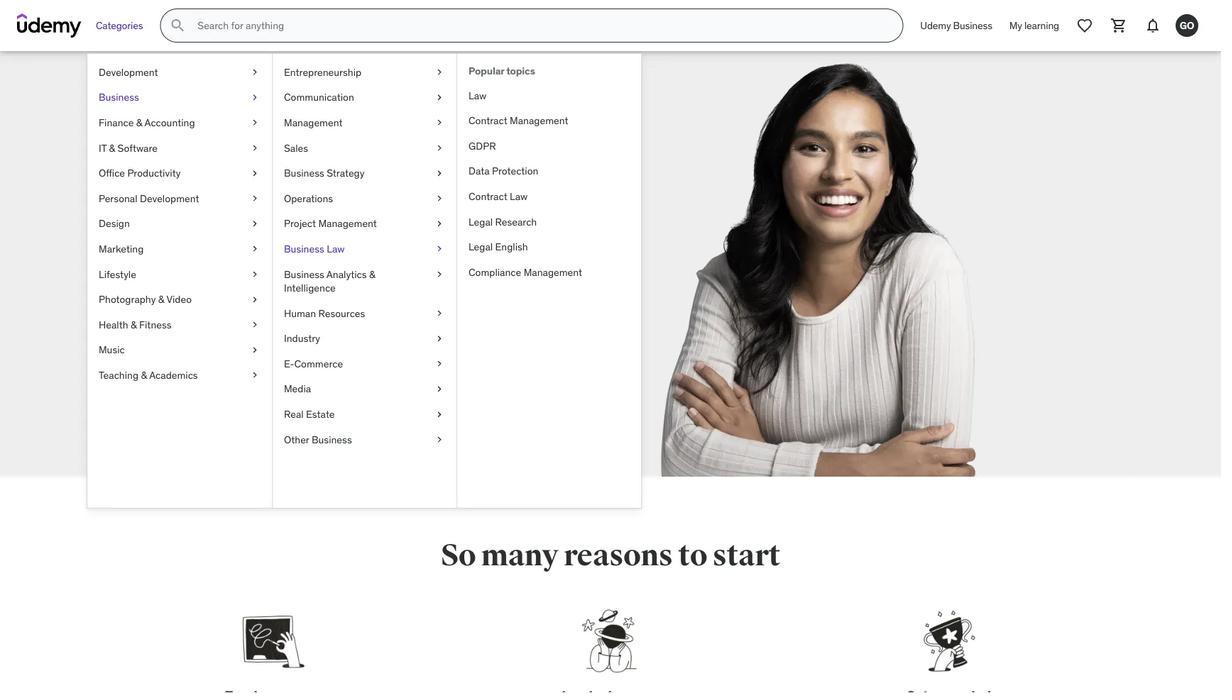 Task type: locate. For each thing, give the bounding box(es) containing it.
business down project
[[284, 243, 324, 255]]

business for business
[[99, 91, 139, 104]]

go
[[1180, 19, 1194, 32]]

data protection link
[[457, 159, 641, 184]]

xsmall image inside industry link
[[434, 332, 445, 346]]

personal development link
[[87, 186, 272, 211]]

& inside health & fitness link
[[131, 318, 137, 331]]

xsmall image inside human resources link
[[434, 307, 445, 321]]

1 vertical spatial legal
[[469, 241, 493, 253]]

gdpr
[[469, 139, 496, 152]]

development
[[99, 66, 158, 78], [140, 192, 199, 205]]

software
[[118, 141, 158, 154]]

2 legal from the top
[[469, 241, 493, 253]]

own
[[313, 284, 338, 301]]

xsmall image inside health & fitness link
[[249, 318, 261, 332]]

management for compliance
[[524, 266, 582, 279]]

xsmall image inside personal development link
[[249, 192, 261, 206]]

0 horizontal spatial law
[[327, 243, 345, 255]]

compliance management link
[[457, 260, 641, 285]]

my learning
[[1009, 19, 1059, 32]]

business inside business analytics & intelligence
[[284, 268, 324, 281]]

& right health
[[131, 318, 137, 331]]

contract management
[[469, 114, 568, 127]]

other business link
[[273, 427, 456, 453]]

teach
[[284, 178, 377, 222]]

law inside law link
[[469, 89, 486, 102]]

communication
[[284, 91, 354, 104]]

finance & accounting link
[[87, 110, 272, 135]]

xsmall image inside 'marketing' link
[[249, 242, 261, 256]]

xsmall image inside 'operations' link
[[434, 192, 445, 206]]

xsmall image inside sales link
[[434, 141, 445, 155]]

music
[[99, 344, 125, 356]]

management down legal english link
[[524, 266, 582, 279]]

legal
[[469, 215, 493, 228], [469, 241, 493, 253]]

xsmall image for other business
[[434, 433, 445, 447]]

development down the categories dropdown button
[[99, 66, 158, 78]]

law for business law
[[327, 243, 345, 255]]

xsmall image inside the 'other business' link
[[434, 433, 445, 447]]

data
[[469, 165, 490, 178]]

xsmall image inside e-commerce link
[[434, 357, 445, 371]]

1 legal from the top
[[469, 215, 493, 228]]

business strategy link
[[273, 161, 456, 186]]

xsmall image for photography & video
[[249, 293, 261, 307]]

law inside contract law link
[[510, 190, 528, 203]]

development inside personal development link
[[140, 192, 199, 205]]

xsmall image inside photography & video link
[[249, 293, 261, 307]]

xsmall image inside business strategy link
[[434, 166, 445, 180]]

2 horizontal spatial law
[[510, 190, 528, 203]]

xsmall image inside finance & accounting 'link'
[[249, 116, 261, 130]]

business for business analytics & intelligence
[[284, 268, 324, 281]]

other business
[[284, 433, 352, 446]]

lifestyle link
[[87, 262, 272, 287]]

xsmall image inside it & software link
[[249, 141, 261, 155]]

business strategy
[[284, 167, 364, 180]]

xsmall image inside communication link
[[434, 91, 445, 104]]

business for business strategy
[[284, 167, 324, 180]]

xsmall image for business analytics & intelligence
[[434, 267, 445, 281]]

xsmall image for project management
[[434, 217, 445, 231]]

0 vertical spatial contract
[[469, 114, 507, 127]]

e-commerce link
[[273, 351, 456, 377]]

1 horizontal spatial law
[[469, 89, 486, 102]]

sales
[[284, 141, 308, 154]]

legal research
[[469, 215, 537, 228]]

popular
[[469, 65, 504, 77]]

1 vertical spatial development
[[140, 192, 199, 205]]

0 vertical spatial legal
[[469, 215, 493, 228]]

management down law link
[[510, 114, 568, 127]]

business law link
[[273, 237, 456, 262]]

& right finance
[[136, 116, 142, 129]]

xsmall image for media
[[434, 382, 445, 396]]

xsmall image inside music link
[[249, 343, 261, 357]]

0 vertical spatial law
[[469, 89, 486, 102]]

xsmall image
[[249, 65, 261, 79], [249, 91, 261, 104], [434, 91, 445, 104], [249, 141, 261, 155], [434, 141, 445, 155], [434, 166, 445, 180], [249, 192, 261, 206], [434, 192, 445, 206], [249, 217, 261, 231], [434, 307, 445, 321], [249, 318, 261, 332], [249, 343, 261, 357], [249, 369, 261, 382], [434, 408, 445, 422]]

xsmall image inside real estate link
[[434, 408, 445, 422]]

teaching & academics
[[99, 369, 198, 382]]

intelligence
[[284, 282, 336, 295]]

xsmall image for marketing
[[249, 242, 261, 256]]

office productivity
[[99, 167, 181, 180]]

human resources link
[[273, 301, 456, 326]]

xsmall image inside 'management' link
[[434, 116, 445, 130]]

& right the analytics
[[369, 268, 375, 281]]

academics
[[149, 369, 198, 382]]

business
[[953, 19, 992, 32], [99, 91, 139, 104], [284, 167, 324, 180], [284, 243, 324, 255], [284, 268, 324, 281], [312, 433, 352, 446]]

human
[[284, 307, 316, 320]]

xsmall image inside media "link"
[[434, 382, 445, 396]]

go link
[[1170, 9, 1204, 43]]

& inside it & software link
[[109, 141, 115, 154]]

& right teaching
[[141, 369, 147, 382]]

human resources
[[284, 307, 365, 320]]

xsmall image inside development link
[[249, 65, 261, 79]]

& inside teaching & academics link
[[141, 369, 147, 382]]

xsmall image inside office productivity link
[[249, 166, 261, 180]]

law down project management
[[327, 243, 345, 255]]

accounting
[[144, 116, 195, 129]]

started
[[285, 323, 324, 338]]

start
[[713, 537, 780, 574]]

1 contract from the top
[[469, 114, 507, 127]]

health
[[99, 318, 128, 331]]

& inside business analytics & intelligence
[[369, 268, 375, 281]]

xsmall image inside the entrepreneurship link
[[434, 65, 445, 79]]

contract up gdpr
[[469, 114, 507, 127]]

with
[[180, 217, 256, 261]]

xsmall image inside business law link
[[434, 242, 445, 256]]

law
[[469, 89, 486, 102], [510, 190, 528, 203], [327, 243, 345, 255]]

development link
[[87, 60, 272, 85]]

real estate
[[284, 408, 335, 421]]

law down popular
[[469, 89, 486, 102]]

& inside photography & video link
[[158, 293, 164, 306]]

xsmall image inside design link
[[249, 217, 261, 231]]

law up research
[[510, 190, 528, 203]]

management inside "link"
[[524, 266, 582, 279]]

0 vertical spatial development
[[99, 66, 158, 78]]

industry link
[[273, 326, 456, 351]]

xsmall image for sales
[[434, 141, 445, 155]]

development down office productivity link
[[140, 192, 199, 205]]

law link
[[457, 83, 641, 108]]

2 vertical spatial law
[[327, 243, 345, 255]]

xsmall image for human resources
[[434, 307, 445, 321]]

project management
[[284, 217, 377, 230]]

legal up compliance
[[469, 241, 493, 253]]

xsmall image for real estate
[[434, 408, 445, 422]]

xsmall image inside lifestyle link
[[249, 267, 261, 281]]

& for academics
[[141, 369, 147, 382]]

business up finance
[[99, 91, 139, 104]]

management link
[[273, 110, 456, 135]]

xsmall image for business strategy
[[434, 166, 445, 180]]

marketing
[[99, 243, 144, 255]]

real
[[284, 408, 304, 421]]

xsmall image for health & fitness
[[249, 318, 261, 332]]

law inside business law link
[[327, 243, 345, 255]]

xsmall image inside teaching & academics link
[[249, 369, 261, 382]]

& left the video
[[158, 293, 164, 306]]

xsmall image for music
[[249, 343, 261, 357]]

legal down contract law
[[469, 215, 493, 228]]

xsmall image for operations
[[434, 192, 445, 206]]

business down estate
[[312, 433, 352, 446]]

& inside finance & accounting 'link'
[[136, 116, 142, 129]]

come teach with us become an instructor and change lives — including your own
[[180, 178, 383, 301]]

Search for anything text field
[[195, 13, 886, 38]]

business law
[[284, 243, 345, 255]]

photography
[[99, 293, 156, 306]]

it
[[99, 141, 107, 154]]

xsmall image for teaching & academics
[[249, 369, 261, 382]]

1 vertical spatial contract
[[469, 190, 507, 203]]

contract down data
[[469, 190, 507, 203]]

operations link
[[273, 186, 456, 211]]

business up the operations at the left
[[284, 167, 324, 180]]

instructor
[[252, 265, 310, 282]]

english
[[495, 241, 528, 253]]

real estate link
[[273, 402, 456, 427]]

xsmall image inside business link
[[249, 91, 261, 104]]

xsmall image for entrepreneurship
[[434, 65, 445, 79]]

categories button
[[87, 9, 151, 43]]

notifications image
[[1144, 17, 1161, 34]]

& for software
[[109, 141, 115, 154]]

and
[[313, 265, 335, 282]]

& right it
[[109, 141, 115, 154]]

&
[[136, 116, 142, 129], [109, 141, 115, 154], [369, 268, 375, 281], [158, 293, 164, 306], [131, 318, 137, 331], [141, 369, 147, 382]]

2 contract from the top
[[469, 190, 507, 203]]

entrepreneurship link
[[273, 60, 456, 85]]

xsmall image for business law
[[434, 242, 445, 256]]

1 vertical spatial law
[[510, 190, 528, 203]]

management down 'operations' link
[[318, 217, 377, 230]]

business up intelligence
[[284, 268, 324, 281]]

other
[[284, 433, 309, 446]]

xsmall image inside business analytics & intelligence link
[[434, 267, 445, 281]]

xsmall image
[[434, 65, 445, 79], [249, 116, 261, 130], [434, 116, 445, 130], [249, 166, 261, 180], [434, 217, 445, 231], [249, 242, 261, 256], [434, 242, 445, 256], [249, 267, 261, 281], [434, 267, 445, 281], [249, 293, 261, 307], [434, 332, 445, 346], [434, 357, 445, 371], [434, 382, 445, 396], [434, 433, 445, 447]]

reasons
[[564, 537, 673, 574]]

contract
[[469, 114, 507, 127], [469, 190, 507, 203]]

xsmall image inside project management link
[[434, 217, 445, 231]]



Task type: vqa. For each thing, say whether or not it's contained in the screenshot.
second CHRIS from the bottom of the page
no



Task type: describe. For each thing, give the bounding box(es) containing it.
xsmall image for it & software
[[249, 141, 261, 155]]

communication link
[[273, 85, 456, 110]]

contract management link
[[457, 108, 641, 133]]

project
[[284, 217, 316, 230]]

e-commerce
[[284, 358, 343, 370]]

management for contract
[[510, 114, 568, 127]]

xsmall image for personal development
[[249, 192, 261, 206]]

productivity
[[127, 167, 181, 180]]

my learning link
[[1001, 9, 1068, 43]]

udemy image
[[17, 13, 82, 38]]

xsmall image for development
[[249, 65, 261, 79]]

compliance management
[[469, 266, 582, 279]]

compliance
[[469, 266, 521, 279]]

so many reasons to start
[[441, 537, 780, 574]]

fitness
[[139, 318, 172, 331]]

come
[[180, 178, 278, 222]]

business for business law
[[284, 243, 324, 255]]

—
[[210, 284, 222, 301]]

protection
[[492, 165, 538, 178]]

gdpr link
[[457, 133, 641, 159]]

xsmall image for management
[[434, 116, 445, 130]]

xsmall image for business
[[249, 91, 261, 104]]

operations
[[284, 192, 333, 205]]

& for fitness
[[131, 318, 137, 331]]

& for video
[[158, 293, 164, 306]]

contract for contract law
[[469, 190, 507, 203]]

get
[[264, 323, 283, 338]]

music link
[[87, 338, 272, 363]]

business right udemy
[[953, 19, 992, 32]]

design
[[99, 217, 130, 230]]

get started
[[264, 323, 324, 338]]

xsmall image for e-commerce
[[434, 357, 445, 371]]

my
[[1009, 19, 1022, 32]]

business link
[[87, 85, 272, 110]]

photography & video link
[[87, 287, 272, 312]]

topics
[[506, 65, 535, 77]]

contract law
[[469, 190, 528, 203]]

xsmall image for lifestyle
[[249, 267, 261, 281]]

business analytics & intelligence link
[[273, 262, 456, 301]]

contract for contract management
[[469, 114, 507, 127]]

an
[[234, 265, 248, 282]]

teaching & academics link
[[87, 363, 272, 388]]

management for project
[[318, 217, 377, 230]]

xsmall image for communication
[[434, 91, 445, 104]]

development inside development link
[[99, 66, 158, 78]]

become
[[180, 265, 230, 282]]

resources
[[318, 307, 365, 320]]

management down communication
[[284, 116, 343, 129]]

shopping cart with 0 items image
[[1110, 17, 1127, 34]]

entrepreneurship
[[284, 66, 361, 78]]

udemy business link
[[912, 9, 1001, 43]]

legal for legal research
[[469, 215, 493, 228]]

office
[[99, 167, 125, 180]]

categories
[[96, 19, 143, 32]]

business analytics & intelligence
[[284, 268, 375, 295]]

get started link
[[180, 314, 407, 348]]

industry
[[284, 332, 320, 345]]

photography & video
[[99, 293, 192, 306]]

estate
[[306, 408, 335, 421]]

business law element
[[456, 54, 641, 508]]

& for accounting
[[136, 116, 142, 129]]

health & fitness
[[99, 318, 172, 331]]

finance & accounting
[[99, 116, 195, 129]]

to
[[678, 537, 707, 574]]

commerce
[[294, 358, 343, 370]]

including
[[225, 284, 280, 301]]

xsmall image for office productivity
[[249, 166, 261, 180]]

health & fitness link
[[87, 312, 272, 338]]

xsmall image for finance & accounting
[[249, 116, 261, 130]]

it & software link
[[87, 135, 272, 161]]

xsmall image for design
[[249, 217, 261, 231]]

personal development
[[99, 192, 199, 205]]

your
[[284, 284, 309, 301]]

it & software
[[99, 141, 158, 154]]

popular topics
[[469, 65, 535, 77]]

project management link
[[273, 211, 456, 237]]

so
[[441, 537, 476, 574]]

lives
[[180, 284, 207, 301]]

research
[[495, 215, 537, 228]]

analytics
[[326, 268, 367, 281]]

media
[[284, 383, 311, 396]]

legal research link
[[457, 209, 641, 235]]

legal for legal english
[[469, 241, 493, 253]]

marketing link
[[87, 237, 272, 262]]

finance
[[99, 116, 134, 129]]

wishlist image
[[1076, 17, 1093, 34]]

legal english link
[[457, 235, 641, 260]]

submit search image
[[169, 17, 186, 34]]

legal english
[[469, 241, 528, 253]]

udemy business
[[920, 19, 992, 32]]

e-
[[284, 358, 294, 370]]

xsmall image for industry
[[434, 332, 445, 346]]

media link
[[273, 377, 456, 402]]

data protection
[[469, 165, 538, 178]]

law for contract law
[[510, 190, 528, 203]]

video
[[166, 293, 192, 306]]

strategy
[[327, 167, 364, 180]]



